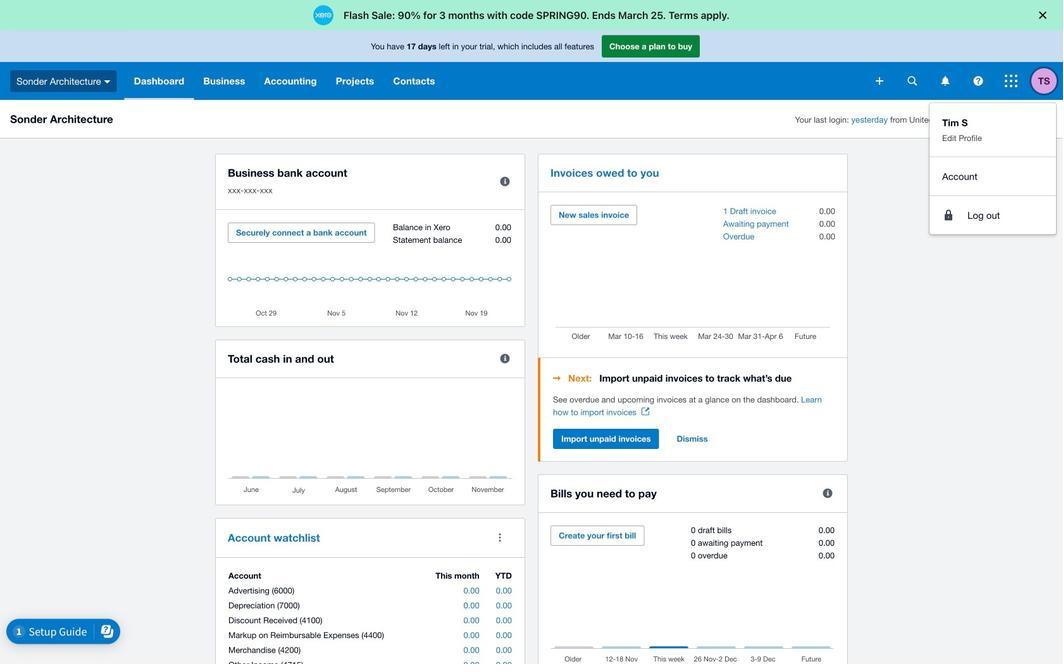 Task type: locate. For each thing, give the bounding box(es) containing it.
heading
[[553, 371, 836, 386]]

svg image
[[1005, 75, 1018, 87], [908, 76, 918, 86], [974, 76, 983, 86]]

list box
[[930, 103, 1056, 235]]

banner
[[0, 30, 1063, 235]]

empty state of the bills widget with a 'create your first bill' button and an unpopulated column graph. image
[[551, 526, 836, 665]]

1 horizontal spatial svg image
[[876, 77, 884, 85]]

2 horizontal spatial svg image
[[942, 76, 950, 86]]

svg image
[[942, 76, 950, 86], [876, 77, 884, 85], [104, 80, 111, 83]]

group
[[930, 103, 1056, 235]]

panel body document
[[553, 394, 836, 419], [553, 394, 836, 419]]

dialog
[[0, 0, 1063, 30]]

1 horizontal spatial svg image
[[974, 76, 983, 86]]

empty state bank feed widget with a tooltip explaining the feature. includes a 'securely connect a bank account' button and a data-less flat line graph marking four weekly dates, indicating future account balance tracking. image
[[228, 223, 513, 317]]



Task type: describe. For each thing, give the bounding box(es) containing it.
2 horizontal spatial svg image
[[1005, 75, 1018, 87]]

accounts watchlist options image
[[487, 525, 513, 551]]

0 horizontal spatial svg image
[[908, 76, 918, 86]]

opens in a new tab image
[[642, 408, 649, 416]]

0 horizontal spatial svg image
[[104, 80, 111, 83]]

empty state widget for the total cash in and out feature, displaying a column graph summarising bank transaction data as total money in versus total money out across all connected bank accounts, enabling a visual comparison of the two amounts. image
[[228, 391, 513, 496]]



Task type: vqa. For each thing, say whether or not it's contained in the screenshot.
the middle svg icon
yes



